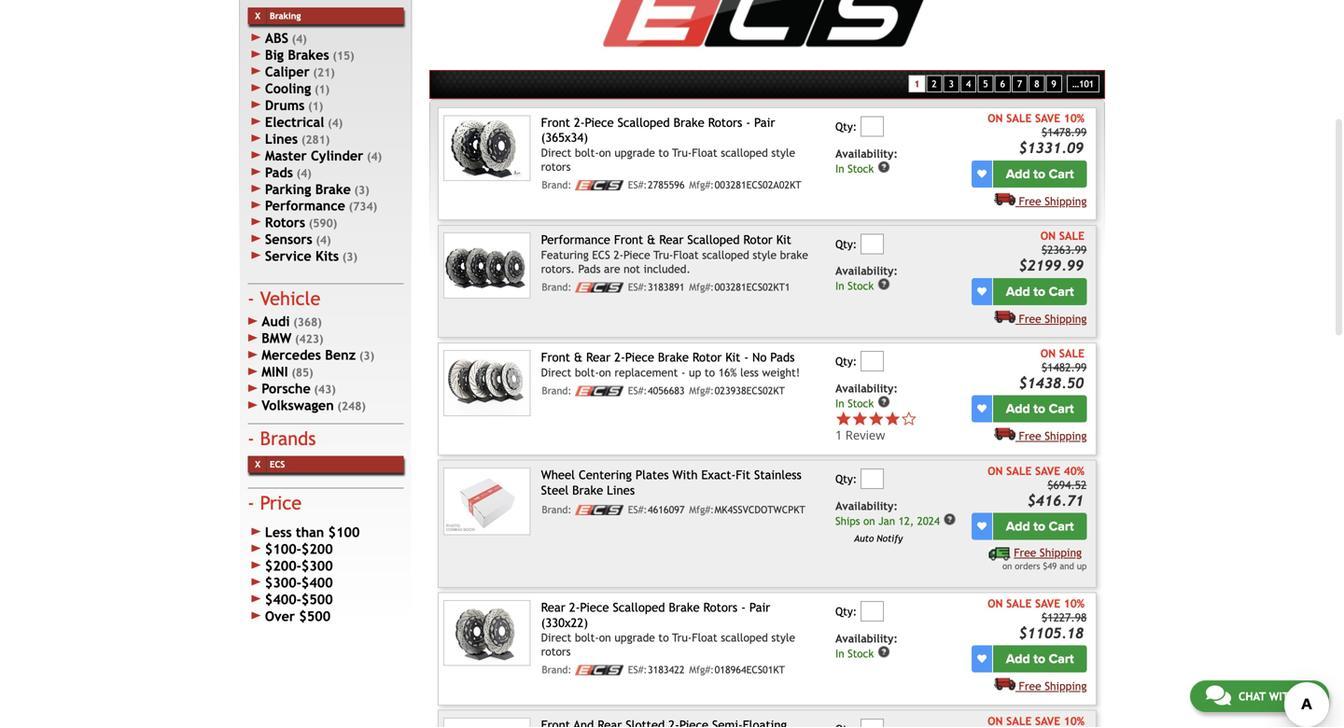 Task type: locate. For each thing, give the bounding box(es) containing it.
0 vertical spatial x
[[255, 11, 261, 21]]

parking
[[265, 181, 311, 197]]

2 es#: from the top
[[628, 282, 647, 293]]

1 vertical spatial (3)
[[342, 250, 358, 264]]

(281)
[[301, 133, 330, 146]]

5 mfg#: from the top
[[689, 665, 714, 676]]

stock for $2199.99
[[848, 280, 874, 293]]

0 vertical spatial rear
[[659, 233, 684, 247]]

2- inside rear 2-piece scalloped brake rotors - pair (330x22) direct bolt-on upgrade to tru-float scalloped style rotors
[[569, 600, 580, 615]]

1 upgrade from the top
[[615, 146, 655, 159]]

piece inside performance front & rear scalloped rotor kit featuring ecs 2-piece tru-float scalloped style brake rotors. pads are not included.
[[624, 248, 650, 261]]

mfg#: for 018964ecs01kt
[[689, 665, 714, 676]]

40%
[[1064, 465, 1085, 478]]

es#: for es#: 2785596 mfg#: 003281ecs02a02kt
[[628, 179, 647, 191]]

add to wish list image
[[978, 404, 987, 414], [978, 522, 987, 531]]

4 link
[[961, 75, 977, 92]]

add to cart
[[1006, 166, 1074, 182], [1006, 284, 1074, 299], [1006, 401, 1074, 417], [1006, 519, 1074, 535], [1006, 651, 1074, 667]]

4 stock from the top
[[848, 648, 874, 660]]

availability: in stock for $2199.99
[[836, 264, 898, 293]]

2 vertical spatial bolt-
[[575, 631, 599, 644]]

es#: 3183891 mfg#: 003281ecs02kt1
[[628, 282, 790, 293]]

1 stock from the top
[[848, 162, 874, 175]]

1 brand: from the top
[[542, 179, 572, 191]]

4 free shipping from the top
[[1019, 680, 1087, 693]]

front inside front & rear 2-piece brake rotor kit - no pads direct bolt-on replacement - up to 16% less weight!
[[541, 350, 570, 365]]

1 add to wish list image from the top
[[978, 169, 987, 179]]

on down rear 2-piece scalloped brake rotors - pair (330x22) link
[[599, 631, 611, 644]]

free up the orders
[[1014, 546, 1037, 559]]

stock for $1331.09
[[848, 162, 874, 175]]

4056683
[[648, 385, 685, 397]]

cart down $1438.50
[[1049, 401, 1074, 417]]

less than $100 link
[[248, 524, 404, 541]]

drums
[[265, 97, 305, 113]]

to down $2199.99
[[1034, 284, 1046, 299]]

(3)
[[354, 183, 369, 196], [342, 250, 358, 264], [359, 349, 374, 362]]

bolt- down '(365x34)'
[[575, 146, 599, 159]]

1 horizontal spatial &
[[647, 233, 656, 247]]

float for $1105.18
[[692, 631, 718, 644]]

3 free shipping from the top
[[1019, 430, 1087, 443]]

sale down 7 link
[[1007, 112, 1032, 125]]

2- up (330x22)
[[569, 600, 580, 615]]

sale inside on sale save 10% $1478.99 $1331.09
[[1007, 112, 1032, 125]]

$200
[[302, 542, 333, 557]]

tru- inside rear 2-piece scalloped brake rotors - pair (330x22) direct bolt-on upgrade to tru-float scalloped style rotors
[[672, 631, 692, 644]]

2 vertical spatial scalloped
[[721, 631, 768, 644]]

ships
[[836, 515, 860, 528]]

3 add to cart from the top
[[1006, 401, 1074, 417]]

1
[[915, 78, 920, 89], [836, 426, 843, 443]]

2 vertical spatial free shipping image
[[994, 677, 1016, 691]]

pads inside performance front & rear scalloped rotor kit featuring ecs 2-piece tru-float scalloped style brake rotors. pads are not included.
[[578, 262, 601, 275]]

4 ecs - corporate logo image from the top
[[575, 505, 624, 515]]

free shipping image for $2199.99
[[994, 310, 1016, 323]]

1 free shipping image from the top
[[994, 310, 1016, 323]]

scalloped inside front 2-piece scalloped brake rotors - pair (365x34) direct bolt-on upgrade to tru-float scalloped style rotors
[[618, 115, 670, 130]]

$694.52
[[1048, 479, 1087, 492]]

1 horizontal spatial pads
[[578, 262, 601, 275]]

sale inside on sale save 10% $1227.98 $1105.18
[[1007, 597, 1032, 610]]

2 in from the top
[[836, 280, 845, 293]]

2 star image from the left
[[852, 411, 868, 427]]

question sign image for $2199.99
[[877, 278, 891, 291]]

2 add to cart from the top
[[1006, 284, 1074, 299]]

rear up (330x22)
[[541, 600, 566, 615]]

save up $1227.98
[[1035, 597, 1061, 610]]

3 stock from the top
[[848, 398, 874, 410]]

free shipping image
[[994, 310, 1016, 323], [994, 427, 1016, 440], [994, 677, 1016, 691]]

2 rotors from the top
[[541, 645, 571, 658]]

1 horizontal spatial up
[[1077, 561, 1087, 571]]

- up 018964ecs01kt
[[742, 600, 746, 615]]

(1) up electrical
[[308, 99, 323, 112]]

1 vertical spatial up
[[1077, 561, 1087, 571]]

wheel centering plates with exact-fit stainless steel brake lines
[[541, 468, 802, 498]]

es#3183422 - 018964ecs01kt - rear 2-piece scalloped brake rotors - pair (330x22) - direct bolt-on upgrade to tru-float scalloped style rotors - ecs - audi image
[[443, 600, 531, 666]]

up inside 'free shipping on orders $49 and up'
[[1077, 561, 1087, 571]]

cart down $1331.09
[[1049, 166, 1074, 182]]

2 mfg#: from the top
[[689, 282, 714, 293]]

style up 003281ecs02a02kt
[[772, 146, 796, 159]]

front
[[541, 115, 570, 130], [614, 233, 643, 247], [541, 350, 570, 365]]

2 vertical spatial style
[[772, 631, 796, 644]]

rotors down (330x22)
[[541, 645, 571, 658]]

free for $1331.09
[[1019, 195, 1042, 208]]

on sale save 10% $1478.99 $1331.09
[[988, 112, 1087, 157]]

2 vertical spatial question sign image
[[944, 513, 957, 526]]

brake inside rear 2-piece scalloped brake rotors - pair (330x22) direct bolt-on upgrade to tru-float scalloped style rotors
[[669, 600, 700, 615]]

es#: for es#: 4056683 mfg#: 023938ecs02kt
[[628, 385, 647, 397]]

scalloped up 2785596
[[618, 115, 670, 130]]

benz
[[325, 348, 356, 363]]

bolt- for $1105.18
[[575, 631, 599, 644]]

2 add to wish list image from the top
[[978, 287, 987, 296]]

bolt- inside front & rear 2-piece brake rotor kit - no pads direct bolt-on replacement - up to 16% less weight!
[[575, 366, 599, 379]]

add to cart button for $1438.50
[[993, 396, 1087, 423]]

0 horizontal spatial pads
[[265, 165, 293, 180]]

float up es#: 2785596 mfg#: 003281ecs02a02kt
[[692, 146, 718, 159]]

rotors up the es#: 3183422 mfg#: 018964ecs01kt
[[704, 600, 738, 615]]

1 vertical spatial question sign image
[[877, 646, 891, 659]]

style left brake
[[753, 248, 777, 261]]

0 vertical spatial up
[[689, 366, 701, 379]]

3 availability: from the top
[[836, 382, 898, 395]]

shipping up $2363.99
[[1045, 195, 1087, 208]]

0 vertical spatial &
[[647, 233, 656, 247]]

front & rear 2-piece brake rotor kit - no pads direct bolt-on replacement - up to 16% less weight!
[[541, 350, 800, 379]]

(4)
[[292, 32, 307, 45], [328, 116, 343, 129], [367, 150, 382, 163], [297, 166, 312, 180], [316, 234, 331, 247]]

None text field
[[861, 116, 884, 137], [861, 234, 884, 254], [861, 469, 884, 489], [861, 601, 884, 622], [861, 116, 884, 137], [861, 234, 884, 254], [861, 469, 884, 489], [861, 601, 884, 622]]

4 availability: from the top
[[836, 500, 898, 513]]

upgrade
[[615, 146, 655, 159], [615, 631, 655, 644]]

(330x22)
[[541, 616, 588, 630]]

save
[[1035, 112, 1061, 125], [1035, 465, 1061, 478], [1035, 597, 1061, 610]]

on left the jan
[[864, 515, 875, 528]]

upgrade inside front 2-piece scalloped brake rotors - pair (365x34) direct bolt-on upgrade to tru-float scalloped style rotors
[[615, 146, 655, 159]]

2- inside performance front & rear scalloped rotor kit featuring ecs 2-piece tru-float scalloped style brake rotors. pads are not included.
[[614, 248, 624, 261]]

than
[[296, 525, 324, 540]]

2- up '(365x34)'
[[574, 115, 585, 130]]

2 ecs - corporate logo image from the top
[[575, 282, 624, 293]]

piece up replacement
[[625, 350, 654, 365]]

float up the es#: 3183422 mfg#: 018964ecs01kt
[[692, 631, 718, 644]]

0 vertical spatial with
[[673, 468, 698, 482]]

auto notify
[[854, 533, 903, 544]]

2 stock from the top
[[848, 280, 874, 293]]

6
[[1001, 78, 1005, 89]]

on for $1438.50
[[1041, 347, 1056, 360]]

shipping for $1105.18
[[1045, 680, 1087, 693]]

0 vertical spatial rotors
[[708, 115, 743, 130]]

piece inside rear 2-piece scalloped brake rotors - pair (330x22) direct bolt-on upgrade to tru-float scalloped style rotors
[[580, 600, 609, 615]]

1 vertical spatial rotor
[[693, 350, 722, 365]]

0 horizontal spatial lines
[[265, 131, 298, 146]]

tru- down rear 2-piece scalloped brake rotors - pair (330x22) link
[[672, 631, 692, 644]]

on left 40% at the bottom of page
[[988, 465, 1003, 478]]

on inside front & rear 2-piece brake rotor kit - no pads direct bolt-on replacement - up to 16% less weight!
[[599, 366, 611, 379]]

0 vertical spatial (3)
[[354, 183, 369, 196]]

1 vertical spatial x
[[255, 460, 261, 470]]

2 direct from the top
[[541, 366, 572, 379]]

scalloped inside rear 2-piece scalloped brake rotors - pair (330x22) direct bolt-on upgrade to tru-float scalloped style rotors
[[613, 600, 665, 615]]

1 vertical spatial &
[[574, 350, 583, 365]]

cart for $2199.99
[[1049, 284, 1074, 299]]

1 horizontal spatial 1
[[915, 78, 920, 89]]

1 es#: from the top
[[628, 179, 647, 191]]

2 qty: from the top
[[836, 237, 857, 251]]

sale inside the on sale $2363.99 $2199.99
[[1060, 229, 1085, 242]]

direct right es#4056683 - 023938ecs02kt - front & rear 2-piece brake rotor kit - no pads - direct bolt-on replacement - up to 16% less weight! - ecs - audi image
[[541, 366, 572, 379]]

pair up 018964ecs01kt
[[750, 600, 771, 615]]

es#: down replacement
[[628, 385, 647, 397]]

up
[[689, 366, 701, 379], [1077, 561, 1087, 571]]

cooling
[[265, 81, 311, 96]]

1 save from the top
[[1035, 112, 1061, 125]]

0 horizontal spatial up
[[689, 366, 701, 379]]

availability: in stock for $1331.09
[[836, 147, 898, 175]]

scalloped for $1105.18
[[721, 631, 768, 644]]

x left braking
[[255, 11, 261, 21]]

availability: ships on jan 12, 2024
[[836, 500, 940, 528]]

2 save from the top
[[1035, 465, 1061, 478]]

0 horizontal spatial kit
[[726, 350, 741, 365]]

ecs - corporate logo image down are
[[575, 282, 624, 293]]

1 vertical spatial tru-
[[654, 248, 673, 261]]

float inside rear 2-piece scalloped brake rotors - pair (330x22) direct bolt-on upgrade to tru-float scalloped style rotors
[[692, 631, 718, 644]]

on
[[599, 146, 611, 159], [599, 366, 611, 379], [864, 515, 875, 528], [1003, 561, 1012, 571], [599, 631, 611, 644]]

cart for $1331.09
[[1049, 166, 1074, 182]]

2 add to wish list image from the top
[[978, 522, 987, 531]]

mk4ssvcdotwcpkt
[[715, 504, 806, 516]]

audi
[[262, 314, 290, 329]]

brand: for es#: 4056683 mfg#: 023938ecs02kt
[[542, 385, 572, 397]]

0 vertical spatial performance
[[265, 198, 345, 214]]

rotors inside rear 2-piece scalloped brake rotors - pair (330x22) direct bolt-on upgrade to tru-float scalloped style rotors
[[541, 645, 571, 658]]

0 vertical spatial lines
[[265, 131, 298, 146]]

1 rotors from the top
[[541, 160, 571, 173]]

ecs inside performance front & rear scalloped rotor kit featuring ecs 2-piece tru-float scalloped style brake rotors. pads are not included.
[[592, 248, 610, 261]]

rotors for $1331.09
[[541, 160, 571, 173]]

1 inside 1 "link"
[[915, 78, 920, 89]]

None text field
[[861, 351, 884, 372], [861, 719, 884, 727], [861, 351, 884, 372], [861, 719, 884, 727]]

& inside front & rear 2-piece brake rotor kit - no pads direct bolt-on replacement - up to 16% less weight!
[[574, 350, 583, 365]]

bolt- inside rear 2-piece scalloped brake rotors - pair (330x22) direct bolt-on upgrade to tru-float scalloped style rotors
[[575, 631, 599, 644]]

1 vertical spatial pads
[[578, 262, 601, 275]]

front 2-piece scalloped brake rotors - pair (365x34) link
[[541, 115, 775, 145]]

add to cart for $2199.99
[[1006, 284, 1074, 299]]

(3) right kits
[[342, 250, 358, 264]]

3 free shipping image from the top
[[994, 677, 1016, 691]]

add to cart button down $1105.18
[[993, 646, 1087, 673]]

tru- for $1331.09
[[672, 146, 692, 159]]

- left 'no'
[[744, 350, 749, 365]]

1 vertical spatial rear
[[586, 350, 611, 365]]

style inside rear 2-piece scalloped brake rotors - pair (330x22) direct bolt-on upgrade to tru-float scalloped style rotors
[[772, 631, 796, 644]]

ecs - corporate logo image for es#: 4616097 mfg#: mk4ssvcdotwcpkt
[[575, 505, 624, 515]]

2 bolt- from the top
[[575, 366, 599, 379]]

1 vertical spatial rotors
[[265, 215, 305, 230]]

3183422
[[648, 665, 685, 676]]

5 add from the top
[[1006, 651, 1031, 667]]

add to cart down $1438.50
[[1006, 401, 1074, 417]]

question sign image for $1105.18
[[877, 646, 891, 659]]

2 vertical spatial direct
[[541, 631, 572, 644]]

2 vertical spatial save
[[1035, 597, 1061, 610]]

es#:
[[628, 179, 647, 191], [628, 282, 647, 293], [628, 385, 647, 397], [628, 504, 647, 516], [628, 665, 647, 676]]

3 save from the top
[[1035, 597, 1061, 610]]

0 vertical spatial $500
[[302, 592, 333, 608]]

add to cart button down $1438.50
[[993, 396, 1087, 423]]

1 vertical spatial free shipping image
[[989, 548, 1011, 561]]

2 x from the top
[[255, 460, 261, 470]]

front inside front 2-piece scalloped brake rotors - pair (365x34) direct bolt-on upgrade to tru-float scalloped style rotors
[[541, 115, 570, 130]]

question sign image for $1438.50
[[877, 396, 891, 409]]

5 es#: from the top
[[628, 665, 647, 676]]

es#3183891 - 003281ecs02kt1 - performance front & rear scalloped rotor kit - featuring ecs 2-piece tru-float scalloped style brake rotors. pads are not included. - ecs - audi image
[[443, 233, 531, 299]]

16%
[[719, 366, 737, 379]]

1 vertical spatial add to wish list image
[[978, 522, 987, 531]]

performance up featuring
[[541, 233, 611, 247]]

on for $416.71
[[988, 465, 1003, 478]]

style for $1105.18
[[772, 631, 796, 644]]

rotors inside front 2-piece scalloped brake rotors - pair (365x34) direct bolt-on upgrade to tru-float scalloped style rotors
[[708, 115, 743, 130]]

4 add from the top
[[1006, 519, 1031, 535]]

in for $1331.09
[[836, 162, 845, 175]]

1 vertical spatial $500
[[299, 609, 331, 624]]

2-
[[574, 115, 585, 130], [614, 248, 624, 261], [615, 350, 625, 365], [569, 600, 580, 615]]

rotors inside front 2-piece scalloped brake rotors - pair (365x34) direct bolt-on upgrade to tru-float scalloped style rotors
[[541, 160, 571, 173]]

tru- inside front 2-piece scalloped brake rotors - pair (365x34) direct bolt-on upgrade to tru-float scalloped style rotors
[[672, 146, 692, 159]]

question sign image
[[877, 278, 891, 291], [877, 646, 891, 659]]

0 vertical spatial bolt-
[[575, 146, 599, 159]]

0 vertical spatial save
[[1035, 112, 1061, 125]]

on inside on sale save 40% $694.52 $416.71
[[988, 465, 1003, 478]]

1 add from the top
[[1006, 166, 1031, 182]]

3 direct from the top
[[541, 631, 572, 644]]

4 add to cart from the top
[[1006, 519, 1074, 535]]

included.
[[644, 262, 691, 275]]

with right 'plates'
[[673, 468, 698, 482]]

free shipping for $1438.50
[[1019, 430, 1087, 443]]

5 qty: from the top
[[836, 605, 857, 618]]

free shipping up 40% at the bottom of page
[[1019, 430, 1087, 443]]

2 horizontal spatial pads
[[771, 350, 795, 365]]

2 vertical spatial rotors
[[704, 600, 738, 615]]

style up 018964ecs01kt
[[772, 631, 796, 644]]

3 link
[[944, 75, 960, 92]]

1 horizontal spatial lines
[[607, 483, 635, 498]]

add to cart button for $2199.99
[[993, 278, 1087, 305]]

pair inside front 2-piece scalloped brake rotors - pair (365x34) direct bolt-on upgrade to tru-float scalloped style rotors
[[754, 115, 775, 130]]

- inside rear 2-piece scalloped brake rotors - pair (330x22) direct bolt-on upgrade to tru-float scalloped style rotors
[[742, 600, 746, 615]]

0 horizontal spatial performance
[[265, 198, 345, 214]]

2 cart from the top
[[1049, 284, 1074, 299]]

x braking abs (4) big brakes (15) caliper (21) cooling (1) drums (1) electrical (4) lines (281) master cylinder (4) pads (4) parking brake (3) performance (734) rotors (590) sensors (4) service kits (3)
[[255, 11, 382, 264]]

ecs - corporate logo image down replacement
[[575, 386, 624, 396]]

1 qty: from the top
[[836, 120, 857, 133]]

free shipping up $2363.99
[[1019, 195, 1087, 208]]

direct inside front 2-piece scalloped brake rotors - pair (365x34) direct bolt-on upgrade to tru-float scalloped style rotors
[[541, 146, 572, 159]]

piece
[[585, 115, 614, 130], [624, 248, 650, 261], [625, 350, 654, 365], [580, 600, 609, 615]]

add to cart button down $1331.09
[[993, 160, 1087, 188]]

4616097
[[648, 504, 685, 516]]

question sign image
[[877, 160, 891, 173], [877, 396, 891, 409], [944, 513, 957, 526]]

0 vertical spatial free shipping image
[[994, 310, 1016, 323]]

pads inside front & rear 2-piece brake rotor kit - no pads direct bolt-on replacement - up to 16% less weight!
[[771, 350, 795, 365]]

3 mfg#: from the top
[[689, 385, 714, 397]]

4 add to cart button from the top
[[993, 513, 1087, 540]]

sale inside on sale save 40% $694.52 $416.71
[[1007, 465, 1032, 478]]

0 horizontal spatial with
[[673, 468, 698, 482]]

piece inside front 2-piece scalloped brake rotors - pair (365x34) direct bolt-on upgrade to tru-float scalloped style rotors
[[585, 115, 614, 130]]

3 cart from the top
[[1049, 401, 1074, 417]]

brake inside front & rear 2-piece brake rotor kit - no pads direct bolt-on replacement - up to 16% less weight!
[[658, 350, 689, 365]]

0 vertical spatial scalloped
[[721, 146, 768, 159]]

1 availability: in stock from the top
[[836, 147, 898, 175]]

rotor inside front & rear 2-piece brake rotor kit - no pads direct bolt-on replacement - up to 16% less weight!
[[693, 350, 722, 365]]

1 horizontal spatial performance
[[541, 233, 611, 247]]

1 mfg#: from the top
[[689, 179, 714, 191]]

featuring
[[541, 248, 589, 261]]

$1438.50
[[1019, 375, 1084, 392]]

1 cart from the top
[[1049, 166, 1074, 182]]

to down $1105.18
[[1034, 651, 1046, 667]]

with left us
[[1269, 690, 1297, 703]]

2 free shipping from the top
[[1019, 312, 1087, 325]]

10% for $1105.18
[[1064, 597, 1085, 610]]

1 vertical spatial scalloped
[[688, 233, 740, 247]]

sensors
[[265, 232, 313, 247]]

1 horizontal spatial rear
[[586, 350, 611, 365]]

scalloped up 3183422
[[613, 600, 665, 615]]

1 question sign image from the top
[[877, 278, 891, 291]]

3 add to cart button from the top
[[993, 396, 1087, 423]]

cart
[[1049, 166, 1074, 182], [1049, 284, 1074, 299], [1049, 401, 1074, 417], [1049, 519, 1074, 535], [1049, 651, 1074, 667]]

0 vertical spatial question sign image
[[877, 278, 891, 291]]

ecs up are
[[592, 248, 610, 261]]

ecs - corporate logo image down centering
[[575, 505, 624, 515]]

1 10% from the top
[[1064, 112, 1085, 125]]

3 add from the top
[[1006, 401, 1031, 417]]

1 vertical spatial performance
[[541, 233, 611, 247]]

chat with us link
[[1190, 681, 1330, 712]]

ecs - corporate logo image
[[575, 180, 624, 190], [575, 282, 624, 293], [575, 386, 624, 396], [575, 505, 624, 515], [575, 665, 624, 676]]

performance front & rear scalloped rotor kit link
[[541, 233, 792, 247]]

add for $1331.09
[[1006, 166, 1031, 182]]

lines up master
[[265, 131, 298, 146]]

save inside on sale save 10% $1227.98 $1105.18
[[1035, 597, 1061, 610]]

1 vertical spatial ecs
[[270, 460, 285, 470]]

1 vertical spatial 1
[[836, 426, 843, 443]]

lines inside x braking abs (4) big brakes (15) caliper (21) cooling (1) drums (1) electrical (4) lines (281) master cylinder (4) pads (4) parking brake (3) performance (734) rotors (590) sensors (4) service kits (3)
[[265, 131, 298, 146]]

pair inside rear 2-piece scalloped brake rotors - pair (330x22) direct bolt-on upgrade to tru-float scalloped style rotors
[[750, 600, 771, 615]]

0 vertical spatial direct
[[541, 146, 572, 159]]

style inside front 2-piece scalloped brake rotors - pair (365x34) direct bolt-on upgrade to tru-float scalloped style rotors
[[772, 146, 796, 159]]

1 vertical spatial 10%
[[1064, 597, 1085, 610]]

0 vertical spatial tru-
[[672, 146, 692, 159]]

0 vertical spatial style
[[772, 146, 796, 159]]

to down $416.71
[[1034, 519, 1046, 535]]

add for $1105.18
[[1006, 651, 1031, 667]]

in
[[836, 162, 845, 175], [836, 280, 845, 293], [836, 398, 845, 410], [836, 648, 845, 660]]

1 x from the top
[[255, 11, 261, 21]]

on inside the on sale $2363.99 $2199.99
[[1041, 229, 1056, 242]]

style inside performance front & rear scalloped rotor kit featuring ecs 2-piece tru-float scalloped style brake rotors. pads are not included.
[[753, 248, 777, 261]]

es#: left 4616097
[[628, 504, 647, 516]]

2 brand: from the top
[[542, 282, 572, 293]]

3 add to wish list image from the top
[[978, 655, 987, 664]]

x
[[255, 11, 261, 21], [255, 460, 261, 470]]

es#: left 2785596
[[628, 179, 647, 191]]

5
[[983, 78, 988, 89]]

0 vertical spatial rotor
[[744, 233, 773, 247]]

1 vertical spatial (1)
[[308, 99, 323, 112]]

1 horizontal spatial kit
[[777, 233, 792, 247]]

0 vertical spatial ecs
[[592, 248, 610, 261]]

es#: for es#: 4616097 mfg#: mk4ssvcdotwcpkt
[[628, 504, 647, 516]]

-
[[746, 115, 751, 130], [744, 350, 749, 365], [682, 366, 686, 379], [742, 600, 746, 615]]

brake up 3183422
[[669, 600, 700, 615]]

& up included.
[[647, 233, 656, 247]]

shipping up and
[[1040, 546, 1082, 559]]

0 vertical spatial float
[[692, 146, 718, 159]]

1 vertical spatial lines
[[607, 483, 635, 498]]

0 vertical spatial 1
[[915, 78, 920, 89]]

brand: down (330x22)
[[542, 665, 572, 676]]

front inside performance front & rear scalloped rotor kit featuring ecs 2-piece tru-float scalloped style brake rotors. pads are not included.
[[614, 233, 643, 247]]

scalloped for $1331.09
[[618, 115, 670, 130]]

0 horizontal spatial ecs
[[270, 460, 285, 470]]

2 vertical spatial rear
[[541, 600, 566, 615]]

with
[[673, 468, 698, 482], [1269, 690, 1297, 703]]

3 bolt- from the top
[[575, 631, 599, 644]]

0 vertical spatial scalloped
[[618, 115, 670, 130]]

5 availability: from the top
[[836, 632, 898, 645]]

1 direct from the top
[[541, 146, 572, 159]]

rear
[[659, 233, 684, 247], [586, 350, 611, 365], [541, 600, 566, 615]]

- up 003281ecs02a02kt
[[746, 115, 751, 130]]

0 horizontal spatial &
[[574, 350, 583, 365]]

add down $1105.18
[[1006, 651, 1031, 667]]

1 vertical spatial question sign image
[[877, 396, 891, 409]]

brand:
[[542, 179, 572, 191], [542, 282, 572, 293], [542, 385, 572, 397], [542, 504, 572, 516], [542, 665, 572, 676]]

stock for $1105.18
[[848, 648, 874, 660]]

on inside front 2-piece scalloped brake rotors - pair (365x34) direct bolt-on upgrade to tru-float scalloped style rotors
[[599, 146, 611, 159]]

1 vertical spatial pair
[[750, 600, 771, 615]]

sale for $416.71
[[1007, 465, 1032, 478]]

2 vertical spatial scalloped
[[613, 600, 665, 615]]

performance inside x braking abs (4) big brakes (15) caliper (21) cooling (1) drums (1) electrical (4) lines (281) master cylinder (4) pads (4) parking brake (3) performance (734) rotors (590) sensors (4) service kits (3)
[[265, 198, 345, 214]]

1 add to cart from the top
[[1006, 166, 1074, 182]]

shipping inside 'free shipping on orders $49 and up'
[[1040, 546, 1082, 559]]

shipping up $1482.99
[[1045, 312, 1087, 325]]

brake inside wheel centering plates with exact-fit stainless steel brake lines
[[572, 483, 603, 498]]

3 ecs - corporate logo image from the top
[[575, 386, 624, 396]]

tru- down front 2-piece scalloped brake rotors - pair (365x34) link
[[672, 146, 692, 159]]

star image
[[868, 411, 885, 427], [885, 411, 901, 427]]

upgrade inside rear 2-piece scalloped brake rotors - pair (330x22) direct bolt-on upgrade to tru-float scalloped style rotors
[[615, 631, 655, 644]]

8
[[1035, 78, 1040, 89]]

add to cart button for $416.71
[[993, 513, 1087, 540]]

up right and
[[1077, 561, 1087, 571]]

and
[[1060, 561, 1075, 571]]

star image
[[836, 411, 852, 427], [852, 411, 868, 427]]

scalloped
[[618, 115, 670, 130], [688, 233, 740, 247], [613, 600, 665, 615]]

10% inside on sale save 10% $1227.98 $1105.18
[[1064, 597, 1085, 610]]

on inside the on sale $1482.99 $1438.50
[[1041, 347, 1056, 360]]

0 horizontal spatial rotor
[[693, 350, 722, 365]]

scalloped inside rear 2-piece scalloped brake rotors - pair (330x22) direct bolt-on upgrade to tru-float scalloped style rotors
[[721, 631, 768, 644]]

direct inside rear 2-piece scalloped brake rotors - pair (330x22) direct bolt-on upgrade to tru-float scalloped style rotors
[[541, 631, 572, 644]]

to inside rear 2-piece scalloped brake rotors - pair (330x22) direct bolt-on upgrade to tru-float scalloped style rotors
[[659, 631, 669, 644]]

1 vertical spatial with
[[1269, 690, 1297, 703]]

tru-
[[672, 146, 692, 159], [654, 248, 673, 261], [672, 631, 692, 644]]

1 vertical spatial scalloped
[[702, 248, 750, 261]]

up inside front & rear 2-piece brake rotor kit - no pads direct bolt-on replacement - up to 16% less weight!
[[689, 366, 701, 379]]

on down 6 link
[[988, 112, 1003, 125]]

es#: left 3183422
[[628, 665, 647, 676]]

add down $1331.09
[[1006, 166, 1031, 182]]

0 vertical spatial upgrade
[[615, 146, 655, 159]]

lines down centering
[[607, 483, 635, 498]]

2 vertical spatial front
[[541, 350, 570, 365]]

1 vertical spatial style
[[753, 248, 777, 261]]

$500
[[302, 592, 333, 608], [299, 609, 331, 624]]

2 question sign image from the top
[[877, 646, 891, 659]]

5 cart from the top
[[1049, 651, 1074, 667]]

sale up $416.71
[[1007, 465, 1032, 478]]

mfg#: right 3183891 at the top of page
[[689, 282, 714, 293]]

on up $1482.99
[[1041, 347, 1056, 360]]

0 vertical spatial front
[[541, 115, 570, 130]]

1 horizontal spatial rotor
[[744, 233, 773, 247]]

2 availability: from the top
[[836, 264, 898, 278]]

4 in from the top
[[836, 648, 845, 660]]

ecs - corporate logo image down (330x22)
[[575, 665, 624, 676]]

free shipping image
[[994, 192, 1016, 205], [989, 548, 1011, 561]]

bolt- inside front 2-piece scalloped brake rotors - pair (365x34) direct bolt-on upgrade to tru-float scalloped style rotors
[[575, 146, 599, 159]]

brand: for es#: 4616097 mfg#: mk4ssvcdotwcpkt
[[542, 504, 572, 516]]

rotors inside rear 2-piece scalloped brake rotors - pair (330x22) direct bolt-on upgrade to tru-float scalloped style rotors
[[704, 600, 738, 615]]

1 horizontal spatial with
[[1269, 690, 1297, 703]]

free shipping image down on sale save 10% $1478.99 $1331.09
[[994, 192, 1016, 205]]

front up '(365x34)'
[[541, 115, 570, 130]]

on inside on sale save 10% $1227.98 $1105.18
[[988, 597, 1003, 610]]

10% up $1478.99
[[1064, 112, 1085, 125]]

float up included.
[[673, 248, 699, 261]]

2 10% from the top
[[1064, 597, 1085, 610]]

5 link
[[978, 75, 994, 92]]

pads up weight!
[[771, 350, 795, 365]]

2 vertical spatial add to wish list image
[[978, 655, 987, 664]]

2 add from the top
[[1006, 284, 1031, 299]]

12,
[[899, 515, 914, 528]]

3 es#: from the top
[[628, 385, 647, 397]]

free
[[1019, 195, 1042, 208], [1019, 312, 1042, 325], [1019, 430, 1042, 443], [1014, 546, 1037, 559], [1019, 680, 1042, 693]]

rotor
[[744, 233, 773, 247], [693, 350, 722, 365]]

2 upgrade from the top
[[615, 631, 655, 644]]

qty: for $1331.09
[[836, 120, 857, 133]]

scalloped inside front 2-piece scalloped brake rotors - pair (365x34) direct bolt-on upgrade to tru-float scalloped style rotors
[[721, 146, 768, 159]]

free shipping image for $1331.09
[[994, 192, 1016, 205]]

$400-$500 link
[[248, 592, 404, 608]]

brake
[[674, 115, 705, 130], [315, 181, 351, 197], [658, 350, 689, 365], [572, 483, 603, 498], [669, 600, 700, 615]]

free shipping image for $1438.50
[[994, 427, 1016, 440]]

0 vertical spatial add to wish list image
[[978, 404, 987, 414]]

1 add to wish list image from the top
[[978, 404, 987, 414]]

0 vertical spatial pads
[[265, 165, 293, 180]]

5 add to cart from the top
[[1006, 651, 1074, 667]]

tru- inside performance front & rear scalloped rotor kit featuring ecs 2-piece tru-float scalloped style brake rotors. pads are not included.
[[654, 248, 673, 261]]

$500 down the $400-$500 link
[[299, 609, 331, 624]]

ecs - corporate logo image for es#: 3183891 mfg#: 003281ecs02kt1
[[575, 282, 624, 293]]

rotors down '(365x34)'
[[541, 160, 571, 173]]

brake down centering
[[572, 483, 603, 498]]

$300
[[302, 559, 333, 574]]

5 add to cart button from the top
[[993, 646, 1087, 673]]

scalloped inside performance front & rear scalloped rotor kit featuring ecs 2-piece tru-float scalloped style brake rotors. pads are not included.
[[702, 248, 750, 261]]

piece up not
[[624, 248, 650, 261]]

2 horizontal spatial rear
[[659, 233, 684, 247]]

3 qty: from the top
[[836, 355, 857, 368]]

ecs - corporate logo image for es#: 4056683 mfg#: 023938ecs02kt
[[575, 386, 624, 396]]

1 vertical spatial float
[[673, 248, 699, 261]]

x inside x braking abs (4) big brakes (15) caliper (21) cooling (1) drums (1) electrical (4) lines (281) master cylinder (4) pads (4) parking brake (3) performance (734) rotors (590) sensors (4) service kits (3)
[[255, 11, 261, 21]]

1 vertical spatial front
[[614, 233, 643, 247]]

mfg#: right 4056683 at the bottom
[[689, 385, 714, 397]]

qty: for $1105.18
[[836, 605, 857, 618]]

on inside on sale save 10% $1478.99 $1331.09
[[988, 112, 1003, 125]]

1 availability: from the top
[[836, 147, 898, 160]]

free for $1105.18
[[1019, 680, 1042, 693]]

cart down $416.71
[[1049, 519, 1074, 535]]

10% inside on sale save 10% $1478.99 $1331.09
[[1064, 112, 1085, 125]]

1 bolt- from the top
[[575, 146, 599, 159]]

on for $2199.99
[[1041, 229, 1056, 242]]

1 free shipping from the top
[[1019, 195, 1087, 208]]

to inside front 2-piece scalloped brake rotors - pair (365x34) direct bolt-on upgrade to tru-float scalloped style rotors
[[659, 146, 669, 159]]

add to cart button down $416.71
[[993, 513, 1087, 540]]

4 es#: from the top
[[628, 504, 647, 516]]

centering
[[579, 468, 632, 482]]

1 in from the top
[[836, 162, 845, 175]]

10% for $1331.09
[[1064, 112, 1085, 125]]

rotors.
[[541, 262, 575, 275]]

0 vertical spatial kit
[[777, 233, 792, 247]]

0 vertical spatial add to wish list image
[[978, 169, 987, 179]]

2 1 review link from the top
[[836, 426, 917, 443]]

over $500 link
[[248, 608, 404, 625]]

2- up are
[[614, 248, 624, 261]]

float inside front 2-piece scalloped brake rotors - pair (365x34) direct bolt-on upgrade to tru-float scalloped style rotors
[[692, 146, 718, 159]]

performance down parking
[[265, 198, 345, 214]]

1 vertical spatial bolt-
[[575, 366, 599, 379]]

brakes
[[288, 47, 329, 62]]

es#: for es#: 3183891 mfg#: 003281ecs02kt1
[[628, 282, 647, 293]]

style for $1331.09
[[772, 146, 796, 159]]

(3) up (734)
[[354, 183, 369, 196]]

upgrade down front 2-piece scalloped brake rotors - pair (365x34) link
[[615, 146, 655, 159]]

on left the orders
[[1003, 561, 1012, 571]]

1 vertical spatial kit
[[726, 350, 741, 365]]

kit inside performance front & rear scalloped rotor kit featuring ecs 2-piece tru-float scalloped style brake rotors. pads are not included.
[[777, 233, 792, 247]]

weight!
[[762, 366, 800, 379]]

direct for $1105.18
[[541, 631, 572, 644]]

sale inside the on sale $1482.99 $1438.50
[[1060, 347, 1085, 360]]

4 mfg#: from the top
[[689, 504, 714, 516]]

$416.71
[[1028, 493, 1084, 509]]

pads inside x braking abs (4) big brakes (15) caliper (21) cooling (1) drums (1) electrical (4) lines (281) master cylinder (4) pads (4) parking brake (3) performance (734) rotors (590) sensors (4) service kits (3)
[[265, 165, 293, 180]]

to inside front & rear 2-piece brake rotor kit - no pads direct bolt-on replacement - up to 16% less weight!
[[705, 366, 715, 379]]

mfg#:
[[689, 179, 714, 191], [689, 282, 714, 293], [689, 385, 714, 397], [689, 504, 714, 516], [689, 665, 714, 676]]

brand: down steel
[[542, 504, 572, 516]]

0 horizontal spatial 1
[[836, 426, 843, 443]]

cart down $1105.18
[[1049, 651, 1074, 667]]

$200-
[[265, 559, 302, 574]]

2 add to cart button from the top
[[993, 278, 1087, 305]]

rotors for $1331.09
[[708, 115, 743, 130]]

0 vertical spatial pair
[[754, 115, 775, 130]]

on up $2363.99
[[1041, 229, 1056, 242]]

free for $1438.50
[[1019, 430, 1042, 443]]

0 vertical spatial rotors
[[541, 160, 571, 173]]

1 vertical spatial upgrade
[[615, 631, 655, 644]]

3 brand: from the top
[[542, 385, 572, 397]]

question sign image for $416.71
[[944, 513, 957, 526]]

free down $1105.18
[[1019, 680, 1042, 693]]

save inside on sale save 10% $1478.99 $1331.09
[[1035, 112, 1061, 125]]

10% up $1227.98
[[1064, 597, 1085, 610]]

save inside on sale save 40% $694.52 $416.71
[[1035, 465, 1061, 478]]

2- inside front & rear 2-piece brake rotor kit - no pads direct bolt-on replacement - up to 16% less weight!
[[615, 350, 625, 365]]

free up the on sale $1482.99 $1438.50 on the right
[[1019, 312, 1042, 325]]

1 horizontal spatial ecs
[[592, 248, 610, 261]]

4
[[966, 78, 971, 89]]

4 qty: from the top
[[836, 473, 857, 486]]

4 brand: from the top
[[542, 504, 572, 516]]

cart for $416.71
[[1049, 519, 1074, 535]]

4 availability: in stock from the top
[[836, 632, 898, 660]]

mfg#: right 2785596
[[689, 179, 714, 191]]

cart down $2199.99
[[1049, 284, 1074, 299]]

1 add to cart button from the top
[[993, 160, 1087, 188]]

1 vertical spatial free shipping image
[[994, 427, 1016, 440]]

upgrade for $1331.09
[[615, 146, 655, 159]]

upgrade for $1105.18
[[615, 631, 655, 644]]

comments image
[[1206, 684, 1231, 707]]

brand: down '(365x34)'
[[542, 179, 572, 191]]

$2199.99
[[1019, 257, 1084, 274]]

2 vertical spatial tru-
[[672, 631, 692, 644]]

2 free shipping image from the top
[[994, 427, 1016, 440]]

2 availability: in stock from the top
[[836, 264, 898, 293]]

add to cart for $1105.18
[[1006, 651, 1074, 667]]

mfg#: for mk4ssvcdotwcpkt
[[689, 504, 714, 516]]

add up the orders
[[1006, 519, 1031, 535]]

4 cart from the top
[[1049, 519, 1074, 535]]

& inside performance front & rear scalloped rotor kit featuring ecs 2-piece tru-float scalloped style brake rotors. pads are not included.
[[647, 233, 656, 247]]

on for $1105.18
[[988, 597, 1003, 610]]

add to wish list image
[[978, 169, 987, 179], [978, 287, 987, 296], [978, 655, 987, 664]]



Task type: describe. For each thing, give the bounding box(es) containing it.
availability: inside availability: ships on jan 12, 2024
[[836, 500, 898, 513]]

(4) up (281)
[[328, 116, 343, 129]]

kit inside front & rear 2-piece brake rotor kit - no pads direct bolt-on replacement - up to 16% less weight!
[[726, 350, 741, 365]]

(4) up parking
[[297, 166, 312, 180]]

availability: in stock for $1105.18
[[836, 632, 898, 660]]

chat
[[1239, 690, 1266, 703]]

(590)
[[309, 217, 337, 230]]

2785596
[[648, 179, 685, 191]]

es#: 3183422 mfg#: 018964ecs01kt
[[628, 665, 785, 676]]

0 vertical spatial question sign image
[[877, 160, 891, 173]]

empty star image
[[901, 411, 917, 427]]

direct for $1331.09
[[541, 146, 572, 159]]

add to wish list image for $1438.50
[[978, 404, 987, 414]]

qty: for $2199.99
[[836, 237, 857, 251]]

free for $2199.99
[[1019, 312, 1042, 325]]

vehicle
[[260, 288, 321, 310]]

add to cart for $416.71
[[1006, 519, 1074, 535]]

x for x braking abs (4) big brakes (15) caliper (21) cooling (1) drums (1) electrical (4) lines (281) master cylinder (4) pads (4) parking brake (3) performance (734) rotors (590) sensors (4) service kits (3)
[[255, 11, 261, 21]]

(21)
[[313, 66, 335, 79]]

$300-$400 link
[[248, 575, 404, 592]]

direct inside front & rear 2-piece brake rotor kit - no pads direct bolt-on replacement - up to 16% less weight!
[[541, 366, 572, 379]]

003281ecs02kt1
[[715, 282, 790, 293]]

es#2785596 - 003281ecs02a02kt - front 2-piece scalloped brake rotors - pair (365x34) - direct bolt-on upgrade to tru-float scalloped style rotors - ecs - audi image
[[443, 115, 531, 181]]

$2363.99
[[1042, 243, 1087, 256]]

mercedes
[[262, 348, 321, 363]]

piece inside front & rear 2-piece brake rotor kit - no pads direct bolt-on replacement - up to 16% less weight!
[[625, 350, 654, 365]]

rotors for $1105.18
[[541, 645, 571, 658]]

add to cart button for $1331.09
[[993, 160, 1087, 188]]

brand: for es#: 3183891 mfg#: 003281ecs02kt1
[[542, 282, 572, 293]]

scalloped for $1331.09
[[721, 146, 768, 159]]

rear inside performance front & rear scalloped rotor kit featuring ecs 2-piece tru-float scalloped style brake rotors. pads are not included.
[[659, 233, 684, 247]]

porsche
[[262, 381, 311, 397]]

electrical
[[265, 114, 324, 130]]

(4) up kits
[[316, 234, 331, 247]]

in for $2199.99
[[836, 280, 845, 293]]

6 link
[[995, 75, 1011, 92]]

braking
[[270, 11, 301, 21]]

add to cart for $1331.09
[[1006, 166, 1074, 182]]

service
[[265, 249, 312, 264]]

0 vertical spatial (1)
[[315, 82, 330, 96]]

3 availability: in stock from the top
[[836, 382, 898, 410]]

front for piece
[[541, 115, 570, 130]]

es#: 2785596 mfg#: 003281ecs02a02kt
[[628, 179, 802, 191]]

es#: 4616097 mfg#: mk4ssvcdotwcpkt
[[628, 504, 806, 516]]

fit
[[736, 468, 751, 482]]

rotors for $1105.18
[[704, 600, 738, 615]]

float inside performance front & rear scalloped rotor kit featuring ecs 2-piece tru-float scalloped style brake rotors. pads are not included.
[[673, 248, 699, 261]]

sale for $2199.99
[[1060, 229, 1085, 242]]

not
[[624, 262, 640, 275]]

rear 2-piece scalloped brake rotors - pair (330x22) link
[[541, 600, 771, 630]]

on inside rear 2-piece scalloped brake rotors - pair (330x22) direct bolt-on upgrade to tru-float scalloped style rotors
[[599, 631, 611, 644]]

3 in from the top
[[836, 398, 845, 410]]

add to cart button for $1105.18
[[993, 646, 1087, 673]]

to down $1331.09
[[1034, 166, 1046, 182]]

performance front & rear scalloped rotor kit featuring ecs 2-piece tru-float scalloped style brake rotors. pads are not included.
[[541, 233, 808, 275]]

free shipping for $1331.09
[[1019, 195, 1087, 208]]

wheel centering plates with exact-fit stainless steel brake lines link
[[541, 468, 802, 498]]

- inside front 2-piece scalloped brake rotors - pair (365x34) direct bolt-on upgrade to tru-float scalloped style rotors
[[746, 115, 751, 130]]

1 1 review link from the top
[[836, 411, 969, 443]]

vehicle audi (368) bmw (423) mercedes benz (3) mini (85) porsche (43) volkswagen (248)
[[260, 288, 374, 413]]

2- inside front 2-piece scalloped brake rotors - pair (365x34) direct bolt-on upgrade to tru-float scalloped style rotors
[[574, 115, 585, 130]]

free shipping for $1105.18
[[1019, 680, 1087, 693]]

less
[[741, 366, 759, 379]]

on inside 'free shipping on orders $49 and up'
[[1003, 561, 1012, 571]]

save for $416.71
[[1035, 465, 1061, 478]]

on inside availability: ships on jan 12, 2024
[[864, 515, 875, 528]]

scalloped for $1105.18
[[613, 600, 665, 615]]

over
[[265, 609, 295, 624]]

$1331.09
[[1019, 140, 1084, 157]]

pair for $1105.18
[[750, 600, 771, 615]]

mini
[[262, 364, 288, 380]]

us
[[1300, 690, 1314, 703]]

review
[[846, 426, 885, 443]]

$100
[[328, 525, 360, 540]]

performance inside performance front & rear scalloped rotor kit featuring ecs 2-piece tru-float scalloped style brake rotors. pads are not included.
[[541, 233, 611, 247]]

(43)
[[314, 383, 336, 396]]

add to wish list image for $1331.09
[[978, 169, 987, 179]]

abs
[[265, 30, 288, 46]]

rear inside rear 2-piece scalloped brake rotors - pair (330x22) direct bolt-on upgrade to tru-float scalloped style rotors
[[541, 600, 566, 615]]

add for $1438.50
[[1006, 401, 1031, 417]]

sale for $1438.50
[[1060, 347, 1085, 360]]

save for $1331.09
[[1035, 112, 1061, 125]]

on sale save 10% $1227.98 $1105.18
[[988, 597, 1087, 642]]

es#: for es#: 3183422 mfg#: 018964ecs01kt
[[628, 665, 647, 676]]

rotor inside performance front & rear scalloped rotor kit featuring ecs 2-piece tru-float scalloped style brake rotors. pads are not included.
[[744, 233, 773, 247]]

add to cart for $1438.50
[[1006, 401, 1074, 417]]

front for rear
[[541, 350, 570, 365]]

add for $416.71
[[1006, 519, 1031, 535]]

exact-
[[702, 468, 736, 482]]

2
[[932, 78, 937, 89]]

5 brand: from the top
[[542, 665, 572, 676]]

rotors inside x braking abs (4) big brakes (15) caliper (21) cooling (1) drums (1) electrical (4) lines (281) master cylinder (4) pads (4) parking brake (3) performance (734) rotors (590) sensors (4) service kits (3)
[[265, 215, 305, 230]]

(4) up brakes
[[292, 32, 307, 45]]

free shipping image for $1105.18
[[994, 677, 1016, 691]]

- down front & rear 2-piece brake rotor kit - no pads 'link'
[[682, 366, 686, 379]]

2 link
[[927, 75, 943, 92]]

es#4056683 - 023938ecs02kt - front & rear 2-piece brake rotor kit - no pads - direct bolt-on replacement - up to 16% less weight! - ecs - audi image
[[443, 350, 531, 416]]

9
[[1052, 78, 1057, 89]]

free shipping image for $416.71
[[989, 548, 1011, 561]]

plates
[[636, 468, 669, 482]]

free shipping for $2199.99
[[1019, 312, 1087, 325]]

(365x34)
[[541, 130, 588, 145]]

steel
[[541, 483, 569, 498]]

scalloped inside performance front & rear scalloped rotor kit featuring ecs 2-piece tru-float scalloped style brake rotors. pads are not included.
[[688, 233, 740, 247]]

to down $1438.50
[[1034, 401, 1046, 417]]

5 ecs - corporate logo image from the top
[[575, 665, 624, 676]]

save for $1105.18
[[1035, 597, 1061, 610]]

less than $100 $100-$200 $200-$300 $300-$400 $400-$500 over $500
[[265, 525, 360, 624]]

$200-$300 link
[[248, 558, 404, 575]]

bmw
[[262, 331, 292, 346]]

1 review
[[836, 426, 885, 443]]

(248)
[[337, 400, 366, 413]]

on sale $1482.99 $1438.50
[[1019, 347, 1087, 392]]

(4) right the cylinder
[[367, 150, 382, 163]]

are
[[604, 262, 621, 275]]

2024
[[917, 515, 940, 528]]

brake
[[780, 248, 808, 261]]

1 ecs - corporate logo image from the top
[[575, 180, 624, 190]]

chat with us
[[1239, 690, 1314, 703]]

with inside wheel centering plates with exact-fit stainless steel brake lines
[[673, 468, 698, 482]]

es#3659756 - 013928ecs03-01kt - front and rear slotted 2-piece semi-floating brake rotor kit (340x30/310x22)	 - maximize your savings and go light! drop 13.10lbs of rotational mass! - ecs - audi volkswagen image
[[443, 718, 531, 727]]

rear inside front & rear 2-piece brake rotor kit - no pads direct bolt-on replacement - up to 16% less weight!
[[586, 350, 611, 365]]

add to wish list image for $416.71
[[978, 522, 987, 531]]

mfg#: for 023938ecs02kt
[[689, 385, 714, 397]]

sale for $1105.18
[[1007, 597, 1032, 610]]

$49
[[1043, 561, 1057, 571]]

(15)
[[333, 49, 355, 62]]

(85)
[[292, 366, 313, 379]]

front 2-piece scalloped brake rotors - pair (365x34) direct bolt-on upgrade to tru-float scalloped style rotors
[[541, 115, 796, 173]]

availability: for $1105.18
[[836, 632, 898, 645]]

x for x ecs
[[255, 460, 261, 470]]

shipping for $1331.09
[[1045, 195, 1087, 208]]

kits
[[316, 249, 339, 264]]

…101 link
[[1067, 75, 1100, 92]]

availability: for $2199.99
[[836, 264, 898, 278]]

(734)
[[349, 200, 377, 213]]

mfg#: for 003281ecs02a02kt
[[689, 179, 714, 191]]

brands
[[260, 428, 316, 450]]

volkswagen
[[262, 398, 334, 413]]

3
[[949, 78, 954, 89]]

018964ecs01kt
[[715, 665, 785, 676]]

jan
[[879, 515, 896, 528]]

float for $1331.09
[[692, 146, 718, 159]]

stainless
[[754, 468, 802, 482]]

caliper
[[265, 64, 310, 79]]

replacement
[[615, 366, 678, 379]]

master
[[265, 148, 307, 163]]

sale for $1331.09
[[1007, 112, 1032, 125]]

no
[[753, 350, 767, 365]]

cart for $1438.50
[[1049, 401, 1074, 417]]

7
[[1018, 78, 1023, 89]]

1 for 1 review
[[836, 426, 843, 443]]

brake inside front 2-piece scalloped brake rotors - pair (365x34) direct bolt-on upgrade to tru-float scalloped style rotors
[[674, 115, 705, 130]]

orders
[[1015, 561, 1040, 571]]

1 star image from the left
[[836, 411, 852, 427]]

qty: for $416.71
[[836, 473, 857, 486]]

003281ecs02a02kt
[[715, 179, 802, 191]]

$400-
[[265, 592, 302, 608]]

$1478.99
[[1042, 126, 1087, 139]]

2 star image from the left
[[885, 411, 901, 427]]

add to wish list image for $2199.99
[[978, 287, 987, 296]]

notify
[[877, 533, 903, 544]]

tru- for $1105.18
[[672, 631, 692, 644]]

cart for $1105.18
[[1049, 651, 1074, 667]]

big
[[265, 47, 284, 62]]

in for $1105.18
[[836, 648, 845, 660]]

front & rear 2-piece brake rotor kit - no pads link
[[541, 350, 795, 365]]

add to wish list image for $1105.18
[[978, 655, 987, 664]]

8 link
[[1029, 75, 1045, 92]]

shipping for $1438.50
[[1045, 430, 1087, 443]]

(3) inside vehicle audi (368) bmw (423) mercedes benz (3) mini (85) porsche (43) volkswagen (248)
[[359, 349, 374, 362]]

shipping for $2199.99
[[1045, 312, 1087, 325]]

1 for 1
[[915, 78, 920, 89]]

free inside 'free shipping on orders $49 and up'
[[1014, 546, 1037, 559]]

lines inside wheel centering plates with exact-fit stainless steel brake lines
[[607, 483, 635, 498]]

pair for $1331.09
[[754, 115, 775, 130]]

price
[[260, 492, 302, 514]]

brake inside x braking abs (4) big brakes (15) caliper (21) cooling (1) drums (1) electrical (4) lines (281) master cylinder (4) pads (4) parking brake (3) performance (734) rotors (590) sensors (4) service kits (3)
[[315, 181, 351, 197]]

9 link
[[1046, 75, 1062, 92]]

es#: 4056683 mfg#: 023938ecs02kt
[[628, 385, 785, 397]]

qty: for $1438.50
[[836, 355, 857, 368]]

add for $2199.99
[[1006, 284, 1031, 299]]

less
[[265, 525, 292, 540]]

1 star image from the left
[[868, 411, 885, 427]]

(368)
[[293, 316, 322, 329]]



Task type: vqa. For each thing, say whether or not it's contained in the screenshot.


